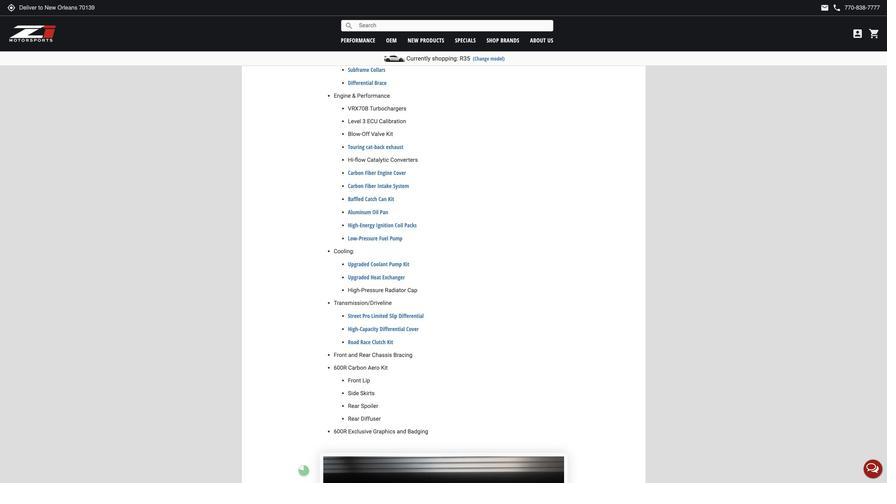 Task type: vqa. For each thing, say whether or not it's contained in the screenshot.
Carbon for Carbon Fiber Intake System
yes



Task type: describe. For each thing, give the bounding box(es) containing it.
pro for r-
[[353, 27, 360, 34]]

/
[[381, 54, 383, 60]]

fiber for intake
[[365, 182, 376, 190]]

style
[[373, 27, 384, 34]]

about us
[[530, 36, 554, 44]]

level
[[348, 118, 361, 125]]

specials link
[[455, 36, 476, 44]]

performance front and rear sway bars link
[[348, 40, 435, 48]]

new products link
[[408, 36, 444, 44]]

rear spoiler
[[348, 403, 378, 410]]

high- for pressure
[[348, 287, 361, 294]]

intake
[[378, 182, 392, 190]]

mail phone
[[821, 4, 842, 12]]

shopping_cart link
[[867, 28, 880, 39]]

road
[[348, 338, 359, 346]]

rear down race
[[359, 352, 371, 359]]

rear diffuser
[[348, 416, 381, 422]]

bars
[[425, 40, 435, 48]]

subframe collars
[[348, 66, 386, 74]]

high-capacity differential cover link
[[348, 325, 419, 333]]

search
[[345, 21, 353, 30]]

high-energy ignition coil packs
[[348, 221, 417, 229]]

hi-flow catalytic converters
[[348, 157, 418, 163]]

pressure for high-
[[361, 287, 384, 294]]

1 vertical spatial pump
[[389, 260, 402, 268]]

badging
[[408, 428, 428, 435]]

subframe
[[348, 66, 369, 74]]

2 vertical spatial differential
[[380, 325, 405, 333]]

shop brands
[[487, 36, 520, 44]]

low-
[[348, 235, 359, 242]]

low-pressure fuel pump link
[[348, 235, 403, 242]]

lip
[[363, 377, 370, 384]]

upgraded for upgraded coolant pump kit
[[348, 260, 369, 268]]

upgraded heat exchanger
[[348, 274, 405, 281]]

blow-
[[348, 131, 362, 138]]

cover for high-capacity differential cover
[[406, 325, 419, 333]]

new
[[408, 36, 419, 44]]

flow
[[355, 157, 366, 163]]

vrx70b
[[348, 105, 369, 112]]

packs
[[405, 221, 417, 229]]

touring
[[348, 143, 365, 151]]

cover for carbon fiber engine cover
[[394, 169, 406, 177]]

skirts
[[360, 390, 375, 397]]

heat
[[371, 274, 381, 281]]

hi-
[[348, 157, 355, 163]]

front up 600r carbon aero kit
[[334, 352, 347, 359]]

high- for capacity
[[348, 325, 360, 333]]

clutch
[[372, 338, 386, 346]]

street pro limited slip differential
[[348, 312, 424, 320]]

back
[[375, 143, 385, 151]]

aero
[[368, 365, 380, 371]]

upgraded heat exchanger link
[[348, 274, 405, 281]]

baffled catch can kit link
[[348, 195, 394, 203]]

road race clutch kit
[[348, 338, 393, 346]]

control
[[470, 53, 486, 61]]

diffuser
[[361, 416, 381, 422]]

carbon for carbon fiber intake system
[[348, 182, 364, 190]]

600r carbon aero kit
[[334, 365, 388, 371]]

race
[[361, 338, 371, 346]]

graphics
[[373, 428, 396, 435]]

calibration
[[379, 118, 406, 125]]

account_box
[[852, 28, 864, 39]]

street pro limited slip differential link
[[348, 312, 424, 320]]

and down 'coilovers'
[[391, 40, 399, 48]]

high-energy ignition coil packs link
[[348, 221, 417, 229]]

cooling:
[[334, 248, 354, 255]]

kit for baffled catch can kit
[[388, 195, 394, 203]]

tuned
[[376, 14, 392, 21]]

high-capacity differential cover
[[348, 325, 419, 333]]

turbochargers
[[370, 105, 407, 112]]

spoiler
[[361, 403, 378, 410]]

600r exclusive graphics and badging
[[334, 428, 430, 435]]

differential brace
[[348, 79, 387, 87]]

sway
[[412, 40, 424, 48]]

coilovers
[[385, 27, 405, 34]]

/ traction arms and forged front upper control arms
[[381, 53, 499, 61]]

bracing
[[394, 352, 413, 359]]

feal
[[413, 27, 423, 34]]

forged front upper control arms link
[[426, 53, 499, 61]]

brace
[[375, 79, 387, 87]]

capacity
[[360, 325, 378, 333]]

shop
[[487, 36, 499, 44]]

phone
[[833, 4, 842, 12]]

rear up exclusive
[[348, 416, 360, 422]]

upper
[[455, 53, 469, 61]]

600r for 600r exclusive graphics and badging
[[334, 428, 347, 435]]

kit for blow-off valve kit
[[386, 131, 393, 138]]

radiator
[[385, 287, 406, 294]]

coil
[[395, 221, 403, 229]]

coolant
[[371, 260, 388, 268]]

ignition
[[376, 221, 394, 229]]

upgraded for upgraded heat exchanger
[[348, 274, 369, 281]]

engine & performance
[[334, 93, 390, 99]]

front left lip
[[348, 377, 361, 384]]

z1
[[334, 14, 340, 21]]

2 vertical spatial performance
[[357, 93, 390, 99]]

traction
[[383, 53, 401, 61]]

touring cat-back exhaust
[[348, 143, 404, 151]]

upgraded coolant pump kit link
[[348, 260, 409, 268]]

pan
[[380, 208, 388, 216]]

baffled catch can kit
[[348, 195, 394, 203]]



Task type: locate. For each thing, give the bounding box(es) containing it.
cover up system
[[394, 169, 406, 177]]

0 vertical spatial engine
[[334, 93, 351, 99]]

0 vertical spatial 600r
[[334, 365, 347, 371]]

0 vertical spatial fiber
[[365, 169, 376, 177]]

differential
[[348, 79, 373, 87], [399, 312, 424, 320], [380, 325, 405, 333]]

exclusive
[[348, 428, 372, 435]]

Search search field
[[353, 20, 553, 31]]

energy
[[360, 221, 375, 229]]

high- for energy
[[348, 221, 360, 229]]

about
[[530, 36, 546, 44]]

kit for road race clutch kit
[[387, 338, 393, 346]]

blow-off valve kit
[[348, 131, 393, 138]]

2 vertical spatial carbon
[[348, 365, 367, 371]]

1 vertical spatial cover
[[406, 325, 419, 333]]

0 vertical spatial performance
[[342, 14, 375, 21]]

3 high- from the top
[[348, 325, 360, 333]]

1 upgraded from the top
[[348, 260, 369, 268]]

off
[[362, 131, 370, 138]]

1 vertical spatial upgraded
[[348, 274, 369, 281]]

carbon for carbon fiber engine cover
[[348, 169, 364, 177]]

performance down true-
[[348, 40, 376, 48]]

ecu
[[367, 118, 378, 125]]

front
[[378, 40, 389, 48], [442, 53, 454, 61], [334, 352, 347, 359], [348, 377, 361, 384]]

performance link
[[341, 36, 376, 44]]

0 horizontal spatial engine
[[334, 93, 351, 99]]

about us link
[[530, 36, 554, 44]]

and down sway
[[415, 54, 424, 60]]

2 vertical spatial high-
[[348, 325, 360, 333]]

performance up the vrx70b turbochargers
[[357, 93, 390, 99]]

fiber down catalytic
[[365, 169, 376, 177]]

1 vertical spatial fiber
[[365, 182, 376, 190]]

front and rear chassis bracing
[[334, 352, 413, 359]]

vrx70b turbochargers
[[348, 105, 407, 112]]

pressure for low-
[[359, 235, 378, 242]]

front left upper
[[442, 53, 454, 61]]

1 horizontal spatial arms
[[488, 53, 499, 61]]

1 vertical spatial pressure
[[361, 287, 384, 294]]

0 vertical spatial upgraded
[[348, 260, 369, 268]]

1 vertical spatial 600r
[[334, 428, 347, 435]]

and down the 'road'
[[348, 352, 358, 359]]

and
[[391, 40, 399, 48], [415, 54, 424, 60], [348, 352, 358, 359], [397, 428, 406, 435]]

carbon fiber intake system link
[[348, 182, 409, 190]]

pump up exchanger
[[389, 260, 402, 268]]

kit right aero
[[381, 365, 388, 371]]

oem link
[[386, 36, 397, 44]]

r-
[[348, 27, 353, 34]]

mail
[[821, 4, 829, 12]]

1 vertical spatial differential
[[399, 312, 424, 320]]

1 vertical spatial pro
[[363, 312, 370, 320]]

kit right the clutch
[[387, 338, 393, 346]]

can
[[379, 195, 387, 203]]

low-pressure fuel pump
[[348, 235, 403, 242]]

products
[[420, 36, 444, 44]]

0 horizontal spatial cover
[[394, 169, 406, 177]]

pro for street
[[363, 312, 370, 320]]

system
[[393, 182, 409, 190]]

upgraded left the heat
[[348, 274, 369, 281]]

high-
[[348, 221, 360, 229], [348, 287, 361, 294], [348, 325, 360, 333]]

oil
[[373, 208, 379, 216]]

carbon up front lip
[[348, 365, 367, 371]]

cat-
[[366, 143, 375, 151]]

pump right fuel
[[390, 235, 403, 242]]

600r for 600r carbon aero kit
[[334, 365, 347, 371]]

1 vertical spatial carbon
[[348, 182, 364, 190]]

1 vertical spatial engine
[[378, 169, 392, 177]]

fiber up baffled catch can kit
[[365, 182, 376, 190]]

currently
[[407, 55, 431, 62]]

cover up bracing
[[406, 325, 419, 333]]

engine left & at the left top of page
[[334, 93, 351, 99]]

touring cat-back exhaust link
[[348, 143, 404, 151]]

baffled
[[348, 195, 364, 203]]

0 horizontal spatial arms
[[402, 53, 414, 61]]

kit up exchanger
[[403, 260, 409, 268]]

kit for upgraded coolant pump kit
[[403, 260, 409, 268]]

kit for 600r carbon aero kit
[[381, 365, 388, 371]]

engine down hi-flow catalytic converters
[[378, 169, 392, 177]]

exhaust
[[386, 143, 404, 151]]

high- up transmission/driveline
[[348, 287, 361, 294]]

currently shopping: r35 (change model)
[[407, 55, 505, 62]]

high- up low-
[[348, 221, 360, 229]]

differential down slip
[[380, 325, 405, 333]]

carbon fiber intake system
[[348, 182, 409, 190]]

rear down side
[[348, 403, 360, 410]]

arms right control
[[488, 53, 499, 61]]

pressure down energy
[[359, 235, 378, 242]]

1 fiber from the top
[[365, 169, 376, 177]]

performance up search
[[342, 14, 375, 21]]

0 vertical spatial cover
[[394, 169, 406, 177]]

0 vertical spatial pressure
[[359, 235, 378, 242]]

upgraded coolant pump kit
[[348, 260, 409, 268]]

kit right valve
[[386, 131, 393, 138]]

front lip
[[348, 377, 370, 384]]

1 vertical spatial performance
[[348, 40, 376, 48]]

performance
[[342, 14, 375, 21], [348, 40, 376, 48], [357, 93, 390, 99]]

front down the "r-pro true-style coilovers by feal" link
[[378, 40, 389, 48]]

by
[[407, 27, 412, 34]]

r-pro true-style coilovers by feal link
[[348, 27, 423, 34]]

1 arms from the left
[[402, 53, 414, 61]]

upgraded down "cooling:"
[[348, 260, 369, 268]]

0 vertical spatial pro
[[353, 27, 360, 34]]

high-pressure radiator cap
[[348, 287, 418, 294]]

new products
[[408, 36, 444, 44]]

1 600r from the top
[[334, 365, 347, 371]]

rear left sway
[[401, 40, 411, 48]]

0 vertical spatial carbon
[[348, 169, 364, 177]]

arms right traction
[[402, 53, 414, 61]]

kit right the "can"
[[388, 195, 394, 203]]

differential up engine & performance
[[348, 79, 373, 87]]

pro right street
[[363, 312, 370, 320]]

and left badging
[[397, 428, 406, 435]]

2 high- from the top
[[348, 287, 361, 294]]

slip
[[390, 312, 397, 320]]

exchanger
[[383, 274, 405, 281]]

carbon up baffled
[[348, 182, 364, 190]]

1 horizontal spatial pro
[[363, 312, 370, 320]]

side skirts
[[348, 390, 375, 397]]

1 horizontal spatial cover
[[406, 325, 419, 333]]

pressure down the heat
[[361, 287, 384, 294]]

0 vertical spatial pump
[[390, 235, 403, 242]]

valve
[[371, 131, 385, 138]]

0 vertical spatial high-
[[348, 221, 360, 229]]

cap
[[408, 287, 418, 294]]

2 upgraded from the top
[[348, 274, 369, 281]]

transmission/driveline
[[334, 300, 392, 306]]

account_box link
[[851, 28, 865, 39]]

z1 motorsports logo image
[[9, 25, 56, 43]]

forged
[[426, 53, 441, 61]]

z1 performance tuned suspension:
[[334, 14, 424, 21]]

carbon fiber engine cover
[[348, 169, 406, 177]]

1 horizontal spatial engine
[[378, 169, 392, 177]]

specials
[[455, 36, 476, 44]]

(change
[[473, 55, 489, 62]]

carbon down hi-
[[348, 169, 364, 177]]

and inside '/ traction arms and forged front upper control arms'
[[415, 54, 424, 60]]

pump
[[390, 235, 403, 242], [389, 260, 402, 268]]

cover
[[394, 169, 406, 177], [406, 325, 419, 333]]

2 arms from the left
[[488, 53, 499, 61]]

level 3 ecu calibration
[[348, 118, 406, 125]]

0 vertical spatial differential
[[348, 79, 373, 87]]

1 high- from the top
[[348, 221, 360, 229]]

(change model) link
[[473, 55, 505, 62]]

carbon fiber engine cover link
[[348, 169, 406, 177]]

traction arms link
[[383, 53, 414, 61]]

high- up the 'road'
[[348, 325, 360, 333]]

arms
[[402, 53, 414, 61], [488, 53, 499, 61]]

performance
[[341, 36, 376, 44]]

aluminum oil pan link
[[348, 208, 388, 216]]

2 600r from the top
[[334, 428, 347, 435]]

0 horizontal spatial pro
[[353, 27, 360, 34]]

aluminum oil pan
[[348, 208, 388, 216]]

pro up performance link
[[353, 27, 360, 34]]

chassis
[[372, 352, 392, 359]]

fuel
[[379, 235, 388, 242]]

1 vertical spatial high-
[[348, 287, 361, 294]]

differential right slip
[[399, 312, 424, 320]]

us
[[548, 36, 554, 44]]

collars
[[371, 66, 386, 74]]

fiber for engine
[[365, 169, 376, 177]]

shop brands link
[[487, 36, 520, 44]]

oem
[[386, 36, 397, 44]]

2 fiber from the top
[[365, 182, 376, 190]]



